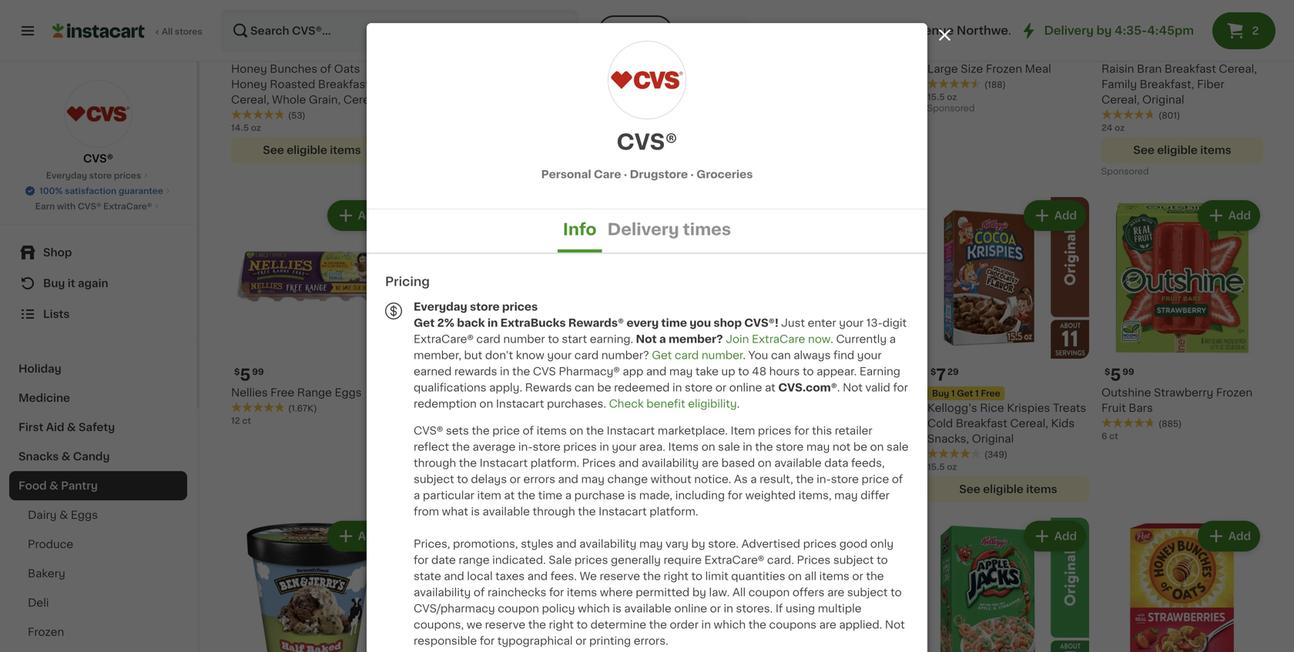 Task type: locate. For each thing, give the bounding box(es) containing it.
(349)
[[985, 450, 1008, 459]]

with down post
[[579, 418, 602, 429]]

your inside cvs® sets the price of items on the instacart marketplace. item prices for this retailer reflect the average in-store prices in your area. items on sale in the store may not be on sale through the instacart platform. prices and availability are based on available data feeds, subject to delays or errors and may change without notice. as a result, the in-store price of a particular item at the time a purchase is made, including for weighted items, may differ from what is available through the instacart platform.
[[612, 442, 637, 453]]

1 horizontal spatial which
[[714, 620, 746, 631]]

availability up without on the right of the page
[[642, 458, 699, 469]]

or inside cvs® sets the price of items on the instacart marketplace. item prices for this retailer reflect the average in-store prices in your area. items on sale in the store may not be on sale through the instacart platform. prices and availability are based on available data feeds, subject to delays or errors and may change without notice. as a result, the in-store price of a particular item at the time a purchase is made, including for weighted items, may differ from what is available through the instacart platform.
[[510, 474, 521, 485]]

get for honey
[[261, 50, 277, 58]]

breakfast inside the post honey bunches of oats with almonds breakfast cereal, heart healthy, cereal box
[[655, 418, 707, 429]]

purchases.
[[547, 399, 606, 409]]

info tab
[[558, 210, 602, 253]]

bars
[[1129, 403, 1153, 414]]

eligible for snacks,
[[983, 484, 1024, 495]]

without
[[651, 474, 692, 485]]

14.5
[[231, 123, 249, 132], [579, 463, 597, 471]]

0 horizontal spatial sale
[[718, 442, 740, 453]]

see eligible items down '(801)'
[[1133, 145, 1232, 155]]

delivery down the personal care · drugstore · groceries
[[607, 221, 679, 238]]

. for not
[[837, 382, 840, 393]]

. for currently
[[831, 334, 833, 345]]

1 horizontal spatial online
[[729, 382, 762, 393]]

free for honey
[[285, 50, 304, 58]]

on inside . not valid for redemption on instacart purchases.
[[479, 399, 493, 409]]

2 · from the left
[[690, 169, 694, 180]]

oz
[[947, 93, 957, 101], [251, 123, 261, 132], [1115, 123, 1125, 132], [428, 432, 438, 440], [599, 463, 609, 471], [774, 463, 784, 471], [947, 463, 957, 471]]

buy 1 get 1 free up roasted
[[236, 50, 304, 58]]

0 vertical spatial bunches
[[270, 63, 317, 74]]

13-
[[866, 318, 883, 329]]

items for kellogg's rice krispies treats cold breakfast cereal, kids snacks, original
[[1026, 484, 1058, 495]]

1 horizontal spatial not
[[843, 382, 863, 393]]

your up currently
[[839, 318, 864, 329]]

member,
[[414, 350, 461, 361]]

1 vertical spatial online
[[674, 604, 707, 614]]

on down apply.
[[479, 399, 493, 409]]

ramen down "top"
[[441, 403, 479, 414]]

0 horizontal spatial box
[[231, 110, 252, 120]]

add button
[[329, 202, 388, 229], [503, 202, 562, 229], [677, 202, 736, 229], [851, 202, 911, 229], [1025, 202, 1085, 229], [1199, 202, 1259, 229], [329, 523, 388, 550], [503, 523, 562, 550], [677, 523, 736, 550], [851, 523, 911, 550], [1025, 523, 1085, 550], [1199, 523, 1259, 550]]

prices up the all
[[797, 555, 831, 566]]

sale down coffee
[[887, 442, 909, 453]]

$ inside '$ 8 29'
[[931, 28, 936, 37]]

but
[[464, 350, 482, 361]]

in down law. on the right
[[724, 604, 733, 614]]

or down up
[[716, 382, 727, 393]]

$ 5 99 up outshine
[[1105, 367, 1134, 383]]

tab list containing info
[[367, 210, 928, 253]]

0 horizontal spatial at
[[504, 490, 515, 501]]

0 horizontal spatial $ 5 99
[[234, 367, 264, 383]]

all inside prices, promotions, styles and availability may vary by store. advertised prices good only for date range indicated. sale prices generally require extracare® card. prices subject to state and local taxes and fees. we reserve the right to limit quantities on all items or the availability of rainchecks for items where permitted by law.  all coupon offers are subject to cvs/pharmacy coupon policy which is available online or in stores. if using multiple coupons, we reserve the right to determine the order in which the coupons are applied. not responsible for typographical or printing errors.
[[733, 587, 746, 598]]

ct for nellies free range eggs
[[242, 417, 251, 425]]

49 right the 48
[[775, 368, 787, 376]]

1 horizontal spatial at
[[765, 382, 776, 393]]

kids inside "pop-tarts toaster pastries, breakfast foods, kids snacks, frosted brown sugar cinnamon"
[[673, 79, 697, 90]]

1 vertical spatial which
[[714, 620, 746, 631]]

None search field
[[220, 9, 578, 52]]

2 vertical spatial by
[[692, 587, 706, 598]]

groceries
[[697, 169, 753, 180]]

0 vertical spatial sponsored badge image
[[928, 104, 974, 113]]

see eligible items for cereal,
[[611, 484, 709, 495]]

29 for 7
[[948, 368, 959, 376]]

3
[[414, 367, 425, 383], [420, 432, 426, 440]]

$4.99 element
[[579, 26, 741, 46]]

1 horizontal spatial kids
[[1051, 418, 1075, 429]]

app
[[623, 366, 644, 377]]

item
[[477, 490, 501, 501]]

1 horizontal spatial in-
[[817, 474, 831, 485]]

0 horizontal spatial with
[[57, 202, 76, 211]]

see eligible items down (53)
[[263, 145, 361, 155]]

average
[[473, 442, 516, 453]]

1 horizontal spatial sugar
[[866, 403, 898, 414]]

the up 'permitted'
[[643, 571, 661, 582]]

where
[[600, 587, 633, 598]]

and up redeemed
[[646, 366, 667, 377]]

time down errors
[[538, 490, 563, 501]]

& for candy
[[61, 451, 70, 462]]

oats up item
[[710, 403, 736, 414]]

see eligible items button for whole
[[231, 137, 393, 163]]

time inside cvs® sets the price of items on the instacart marketplace. item prices for this retailer reflect the average in-store prices in your area. items on sale in the store may not be on sale through the instacart platform. prices and availability are based on available data feeds, subject to delays or errors and may change without notice. as a result, the in-store price of a particular item at the time a purchase is made, including for weighted items, may differ from what is available through the instacart platform.
[[538, 490, 563, 501]]

extracare®
[[103, 202, 152, 211], [414, 334, 474, 345], [704, 555, 764, 566]]

15.5 down large
[[928, 93, 945, 101]]

delivery times
[[607, 221, 731, 238]]

1 15.5 from the top
[[928, 93, 945, 101]]

0 horizontal spatial which
[[578, 604, 610, 614]]

of up grain,
[[320, 63, 331, 74]]

see for raisin bran breakfast cereal, family breakfast, fiber cereal, original
[[1133, 145, 1155, 155]]

29 right 8
[[949, 28, 960, 37]]

to inside just enter your 13-digit extracare® card number to start earning.
[[548, 334, 559, 345]]

1 vertical spatial at
[[504, 490, 515, 501]]

sponsored badge image down 24 oz
[[1102, 167, 1148, 176]]

candy
[[73, 451, 110, 462]]

cinnamon
[[579, 110, 635, 120]]

cold
[[928, 418, 953, 429]]

in-
[[518, 442, 533, 453], [817, 474, 831, 485]]

100%
[[39, 187, 63, 195]]

1 vertical spatial through
[[533, 507, 575, 517]]

prices down 'international'
[[758, 426, 792, 436]]

stores.
[[736, 604, 773, 614]]

cvs®!
[[744, 318, 779, 329]]

medicine link
[[9, 384, 187, 413]]

oats inside the post honey bunches of oats with almonds breakfast cereal, heart healthy, cereal box
[[710, 403, 736, 414]]

stouffer's
[[928, 48, 980, 59]]

shop link
[[9, 237, 187, 268]]

1 vertical spatial extracare®
[[414, 334, 474, 345]]

1 vertical spatial time
[[538, 490, 563, 501]]

· left groceries
[[690, 169, 694, 180]]

at
[[765, 382, 776, 393], [504, 490, 515, 501]]

see eligible items
[[263, 145, 361, 155], [1133, 145, 1232, 155], [611, 163, 709, 174], [611, 484, 709, 495], [785, 484, 883, 495], [959, 484, 1058, 495]]

1 15.5 oz from the top
[[928, 93, 957, 101]]

0 horizontal spatial can
[[575, 382, 595, 393]]

1 $ 5 99 from the left
[[234, 367, 264, 383]]

29 right 7
[[948, 368, 959, 376]]

see eligible items button for cereal,
[[579, 476, 741, 502]]

see eligible items button for snacks,
[[928, 476, 1089, 502]]

right down policy
[[549, 620, 574, 631]]

1 horizontal spatial available
[[624, 604, 672, 614]]

offers
[[793, 587, 825, 598]]

99 for outshine
[[1123, 368, 1134, 376]]

cvs® down satisfaction
[[78, 202, 101, 211]]

$ 6 49 for post
[[582, 367, 613, 383]]

see eligible items for snacks,
[[959, 484, 1058, 495]]

$ inside $ 7 29
[[931, 368, 936, 376]]

prices, promotions, styles and availability may vary by store. advertised prices good only for date range indicated. sale prices generally require extracare® card. prices subject to state and local taxes and fees. we reserve the right to limit quantities on all items or the availability of rainchecks for items where permitted by law.  all coupon offers are subject to cvs/pharmacy coupon policy which is available online or in stores. if using multiple coupons, we reserve the right to determine the order in which the coupons are applied. not responsible for typographical or printing errors.
[[414, 539, 905, 647]]

1 horizontal spatial delivery
[[1044, 25, 1094, 36]]

. inside . not valid for redemption on instacart purchases.
[[837, 382, 840, 393]]

1 horizontal spatial 14.5 oz
[[579, 463, 609, 471]]

2 vertical spatial is
[[613, 604, 622, 614]]

cereal, down krispies
[[1010, 418, 1048, 429]]

a inside . currently a member, but don't know your card number?
[[890, 334, 896, 345]]

15.5 oz down large
[[928, 93, 957, 101]]

2 vertical spatial honey
[[607, 403, 643, 414]]

items
[[668, 442, 699, 453]]

1 horizontal spatial time
[[661, 318, 687, 329]]

32 fl oz
[[753, 463, 784, 471]]

2 15.5 oz from the top
[[928, 463, 957, 471]]

29 for 8
[[949, 28, 960, 37]]

pennsylvania
[[828, 25, 907, 36]]

sponsored badge image
[[928, 104, 974, 113], [1102, 167, 1148, 176]]

frozen inside stouffer's stuffed peppers large size frozen meal
[[986, 63, 1022, 74]]

is down change
[[628, 490, 636, 501]]

0 horizontal spatial ·
[[624, 169, 627, 180]]

1 horizontal spatial 5
[[1110, 367, 1121, 383]]

on
[[479, 399, 493, 409], [570, 426, 583, 436], [702, 442, 715, 453], [870, 442, 884, 453], [758, 458, 772, 469], [788, 571, 802, 582]]

number inside just enter your 13-digit extracare® card number to start earning.
[[503, 334, 545, 345]]

0 horizontal spatial everyday store prices
[[46, 171, 141, 180]]

1 vertical spatial original
[[972, 434, 1014, 444]]

2 horizontal spatial buy 1 get 1 free
[[932, 389, 1000, 398]]

0 vertical spatial prices
[[582, 458, 616, 469]]

eligible for original
[[1157, 145, 1198, 155]]

1 vertical spatial with
[[579, 418, 602, 429]]

at left 1,
[[765, 382, 776, 393]]

available down 'permitted'
[[624, 604, 672, 614]]

breakfast up grain,
[[318, 79, 370, 90]]

3 left the 39
[[414, 367, 425, 383]]

online down the 48
[[729, 382, 762, 393]]

1 vertical spatial delivery
[[607, 221, 679, 238]]

cereal, inside kellogg's rice krispies treats cold breakfast cereal, kids snacks, original
[[1010, 418, 1048, 429]]

available
[[774, 458, 822, 469], [483, 507, 530, 517], [624, 604, 672, 614]]

0 horizontal spatial price
[[492, 426, 520, 436]]

6 ct
[[1102, 432, 1118, 440]]

0 horizontal spatial be
[[597, 382, 611, 393]]

number
[[503, 334, 545, 345], [702, 350, 743, 361]]

0 vertical spatial box
[[231, 110, 252, 120]]

0 vertical spatial ct
[[242, 417, 251, 425]]

produce
[[28, 539, 73, 550]]

100% satisfaction guarantee
[[39, 187, 163, 195]]

0 vertical spatial everyday
[[46, 171, 87, 180]]

the down sets
[[452, 442, 470, 453]]

product group containing 7
[[928, 197, 1089, 502]]

0 vertical spatial can
[[771, 350, 791, 361]]

your inside just enter your 13-digit extracare® card number to start earning.
[[839, 318, 864, 329]]

get for international
[[785, 389, 802, 398]]

1 horizontal spatial 14.5
[[579, 463, 597, 471]]

1 99 from the left
[[252, 368, 264, 376]]

snacks, down cold
[[928, 434, 969, 444]]

29 inside $ 7 29
[[948, 368, 959, 376]]

& left candy
[[61, 451, 70, 462]]

tab list
[[367, 210, 928, 253]]

may down get card number
[[669, 366, 693, 377]]

1 vertical spatial bunches
[[645, 403, 693, 414]]

1 vertical spatial is
[[471, 507, 480, 517]]

2 5 from the left
[[1110, 367, 1121, 383]]

cereal inside the post honey bunches of oats with almonds breakfast cereal, heart healthy, cereal box
[[702, 434, 737, 444]]

may
[[669, 366, 693, 377], [806, 442, 830, 453], [581, 474, 605, 485], [834, 490, 858, 501], [639, 539, 663, 550]]

0 horizontal spatial number
[[503, 334, 545, 345]]

$ 6 49 for honey
[[234, 28, 264, 44]]

sugar inside international delight sugar free french vanilla coffee creamer
[[866, 403, 898, 414]]

subject up multiple
[[847, 587, 888, 598]]

extracare® down store.
[[704, 555, 764, 566]]

card.
[[767, 555, 794, 566]]

your inside . currently a member, but don't know your card number?
[[547, 350, 572, 361]]

oz down cold
[[947, 463, 957, 471]]

see eligible items button down "(349)"
[[928, 476, 1089, 502]]

$ 6 49 up 1,
[[757, 367, 787, 383]]

frozen down stuffed
[[986, 63, 1022, 74]]

see
[[263, 145, 284, 155], [1133, 145, 1155, 155], [611, 163, 632, 174], [611, 484, 632, 495], [785, 484, 806, 495], [959, 484, 981, 495]]

cereal, up fiber
[[1219, 63, 1257, 74]]

box inside the post honey bunches of oats with almonds breakfast cereal, heart healthy, cereal box
[[579, 449, 600, 460]]

not right the applied.
[[885, 620, 905, 631]]

the inside . you can always find your earned rewards in the cvs pharmacy® app and may take up to 48 hours to appear. earning qualifications apply. rewards can be redeemed in store or online at
[[512, 366, 530, 377]]

1,
[[777, 389, 783, 398]]

not
[[833, 442, 851, 453]]

applied.
[[839, 620, 882, 631]]

box
[[231, 110, 252, 120], [579, 449, 600, 460]]

1 horizontal spatial be
[[854, 442, 867, 453]]

breakfast inside "pop-tarts toaster pastries, breakfast foods, kids snacks, frosted brown sugar cinnamon"
[[579, 79, 631, 90]]

49 for post
[[601, 368, 613, 376]]

0 horizontal spatial snacks,
[[699, 79, 741, 90]]

1 horizontal spatial prices
[[797, 555, 831, 566]]

prices inside cvs® sets the price of items on the instacart marketplace. item prices for this retailer reflect the average in-store prices in your area. items on sale in the store may not be on sale through the instacart platform. prices and availability are based on available data feeds, subject to delays or errors and may change without notice. as a result, the in-store price of a particular item at the time a purchase is made, including for weighted items, may differ from what is available through the instacart platform.
[[582, 458, 616, 469]]

1 horizontal spatial through
[[533, 507, 575, 517]]

delivery for delivery times
[[607, 221, 679, 238]]

the down only
[[866, 571, 884, 582]]

online inside . you can always find your earned rewards in the cvs pharmacy® app and may take up to 48 hours to appear. earning qualifications apply. rewards can be redeemed in store or online at
[[729, 382, 762, 393]]

1 horizontal spatial bunches
[[645, 403, 693, 414]]

sugar down foods,
[[661, 94, 692, 105]]

0 vertical spatial time
[[661, 318, 687, 329]]

product group containing pop-tarts toaster pastries, breakfast foods, kids snacks, frosted brown sugar cinnamon
[[579, 0, 741, 182]]

eggs down pantry
[[71, 510, 98, 521]]

bunches inside honey bunches of oats honey roasted breakfast cereal, whole grain, cereal box
[[270, 63, 317, 74]]

cereal, inside honey bunches of oats honey roasted breakfast cereal, whole grain, cereal box
[[231, 94, 269, 105]]

$ 8 29
[[931, 28, 960, 44]]

2 sale from the left
[[887, 442, 909, 453]]

oz for kellogg's rice krispies treats cold breakfast cereal, kids snacks, original
[[947, 463, 957, 471]]

earn
[[35, 202, 55, 211]]

0 horizontal spatial kids
[[673, 79, 697, 90]]

1600 pennsylvania avenue northwest button
[[771, 9, 1020, 52]]

may up 'generally'
[[639, 539, 663, 550]]

100% satisfaction guarantee button
[[24, 182, 172, 197]]

2 15.5 from the top
[[928, 463, 945, 471]]

1 horizontal spatial sponsored badge image
[[1102, 167, 1148, 176]]

reserve right we
[[485, 620, 526, 631]]

1 vertical spatial subject
[[833, 555, 874, 566]]

shop
[[714, 318, 742, 329]]

get up roasted
[[261, 50, 277, 58]]

0 vertical spatial are
[[702, 458, 719, 469]]

rewards
[[454, 366, 497, 377]]

24 oz
[[1102, 123, 1125, 132]]

law.
[[709, 587, 730, 598]]

1 sale from the left
[[718, 442, 740, 453]]

& right dairy
[[59, 510, 68, 521]]

6 x 3 oz
[[405, 432, 438, 440]]

0 vertical spatial snacks,
[[699, 79, 741, 90]]

original inside kellogg's rice krispies treats cold breakfast cereal, kids snacks, original
[[972, 434, 1014, 444]]

post honey bunches of oats with almonds breakfast cereal, heart healthy, cereal box
[[579, 403, 737, 460]]

see eligible items for original
[[1133, 145, 1232, 155]]

eligible down "(349)"
[[983, 484, 1024, 495]]

. inside . you can always find your earned rewards in the cvs pharmacy® app and may take up to 48 hours to appear. earning qualifications apply. rewards can be redeemed in store or online at
[[743, 350, 746, 361]]

coupon down rainchecks
[[498, 604, 539, 614]]

$ 6 49 for international
[[757, 367, 787, 383]]

0 horizontal spatial right
[[549, 620, 574, 631]]

card up pharmacy®
[[575, 350, 599, 361]]

at inside cvs® sets the price of items on the instacart marketplace. item prices for this retailer reflect the average in-store prices in your area. items on sale in the store may not be on sale through the instacart platform. prices and availability are based on available data feeds, subject to delays or errors and may change without notice. as a result, the in-store price of a particular item at the time a purchase is made, including for weighted items, may differ from what is available through the instacart platform.
[[504, 490, 515, 501]]

2 $ 5 99 from the left
[[1105, 367, 1134, 383]]

1 vertical spatial everyday
[[414, 302, 467, 312]]

available up result,
[[774, 458, 822, 469]]

see eligible items down '(92)'
[[611, 484, 709, 495]]

pantry
[[61, 481, 98, 492]]

0 vertical spatial extracare®
[[103, 202, 152, 211]]

snacks, inside "pop-tarts toaster pastries, breakfast foods, kids snacks, frosted brown sugar cinnamon"
[[699, 79, 741, 90]]

frozen inside outshine strawberry frozen fruit bars
[[1216, 387, 1253, 398]]

buy 1 get 1 free
[[236, 50, 304, 58], [584, 389, 652, 398], [932, 389, 1000, 398]]

free inside international delight sugar free french vanilla coffee creamer
[[753, 418, 777, 429]]

1 vertical spatial 14.5
[[579, 463, 597, 471]]

digit
[[883, 318, 907, 329]]

in down item
[[743, 442, 752, 453]]

for inside . not valid for redemption on instacart purchases.
[[893, 382, 908, 393]]

cvs® inside "link"
[[83, 153, 113, 164]]

not inside . not valid for redemption on instacart purchases.
[[843, 382, 863, 393]]

all
[[805, 571, 817, 582]]

1 5 from the left
[[240, 367, 251, 383]]

safety
[[79, 422, 115, 433]]

1 horizontal spatial buy 1 get 1 free
[[584, 389, 652, 398]]

get right 1,
[[785, 389, 802, 398]]

on down marketplace.
[[702, 442, 715, 453]]

product group containing 9
[[1102, 0, 1263, 180]]

the up 32 fl oz
[[755, 442, 773, 453]]

cvs® logo image
[[609, 42, 686, 119], [64, 80, 132, 148]]

can down pharmacy®
[[575, 382, 595, 393]]

buy 1 get 1 free up check
[[584, 389, 652, 398]]

14.5 for honey bunches of oats honey roasted breakfast cereal, whole grain, cereal box
[[231, 123, 249, 132]]

oz right the 24
[[1115, 123, 1125, 132]]

29 inside $ 9 29
[[1123, 28, 1134, 37]]

1 · from the left
[[624, 169, 627, 180]]

number up up
[[702, 350, 743, 361]]

bakery
[[28, 569, 65, 579]]

delivery inside tab
[[607, 221, 679, 238]]

original up "(349)"
[[972, 434, 1014, 444]]

with inside the post honey bunches of oats with almonds breakfast cereal, heart healthy, cereal box
[[579, 418, 602, 429]]

aid
[[46, 422, 64, 433]]

1 horizontal spatial snacks,
[[928, 434, 969, 444]]

sale up based
[[718, 442, 740, 453]]

breakfast inside honey bunches of oats honey roasted breakfast cereal, whole grain, cereal box
[[318, 79, 370, 90]]

buy 1 get 1 free for rice
[[932, 389, 1000, 398]]

6 up post
[[588, 367, 599, 383]]

kellogg's rice krispies treats cold breakfast cereal, kids snacks, original
[[928, 403, 1086, 444]]

roasted
[[270, 79, 315, 90]]

1 horizontal spatial ct
[[1109, 432, 1118, 440]]

grain,
[[309, 94, 341, 105]]

be down "retailer"
[[854, 442, 867, 453]]

1 horizontal spatial availability
[[579, 539, 637, 550]]

join extracare now link
[[726, 334, 831, 345]]

items down fiber
[[1200, 145, 1232, 155]]

online inside prices, promotions, styles and availability may vary by store. advertised prices good only for date range indicated. sale prices generally require extracare® card. prices subject to state and local taxes and fees. we reserve the right to limit quantities on all items or the availability of rainchecks for items where permitted by law.  all coupon offers are subject to cvs/pharmacy coupon policy which is available online or in stores. if using multiple coupons, we reserve the right to determine the order in which the coupons are applied. not responsible for typographical or printing errors.
[[674, 604, 707, 614]]

ct down fruit
[[1109, 432, 1118, 440]]

& for pantry
[[49, 481, 58, 492]]

1 vertical spatial box
[[579, 449, 600, 460]]

items,
[[799, 490, 832, 501]]

guarantee
[[119, 187, 163, 195]]

1 horizontal spatial number
[[702, 350, 743, 361]]

1 vertical spatial 15.5
[[928, 463, 945, 471]]

0 vertical spatial right
[[664, 571, 689, 582]]

0 horizontal spatial time
[[538, 490, 563, 501]]

oz for stouffer's stuffed peppers large size frozen meal
[[947, 93, 957, 101]]

cereal inside honey bunches of oats honey roasted breakfast cereal, whole grain, cereal box
[[343, 94, 379, 105]]

ct for outshine strawberry frozen fruit bars
[[1109, 432, 1118, 440]]

the down post
[[586, 426, 604, 436]]

29 for 9
[[1123, 28, 1134, 37]]

see for pop-tarts toaster pastries, breakfast foods, kids snacks, frosted brown sugar cinnamon
[[611, 163, 632, 174]]

14.5 oz for honey bunches of oats honey roasted breakfast cereal, whole grain, cereal box
[[231, 123, 261, 132]]

enter
[[808, 318, 836, 329]]

availability
[[642, 458, 699, 469], [579, 539, 637, 550], [414, 587, 471, 598]]

1 vertical spatial snacks,
[[928, 434, 969, 444]]

cvs® inside cvs® sets the price of items on the instacart marketplace. item prices for this retailer reflect the average in-store prices in your area. items on sale in the store may not be on sale through the instacart platform. prices and availability are based on available data feeds, subject to delays or errors and may change without notice. as a result, the in-store price of a particular item at the time a purchase is made, including for weighted items, may differ from what is available through the instacart platform.
[[414, 426, 443, 436]]

1 horizontal spatial reserve
[[600, 571, 640, 582]]

15.5 for buy 1 get 1 free
[[928, 463, 945, 471]]

you
[[749, 350, 768, 361]]

cereal, inside the post honey bunches of oats with almonds breakfast cereal, heart healthy, cereal box
[[579, 434, 617, 444]]

29 inside '$ 8 29'
[[949, 28, 960, 37]]

buy 1 get 1 free for honey
[[584, 389, 652, 398]]

. inside . currently a member, but don't know your card number?
[[831, 334, 833, 345]]

0 horizontal spatial 99
[[252, 368, 264, 376]]

1 vertical spatial coupon
[[498, 604, 539, 614]]

sponsored badge image down large
[[928, 104, 974, 113]]

close modal image
[[935, 25, 955, 45]]

hours
[[769, 366, 800, 377]]

store inside . you can always find your earned rewards in the cvs pharmacy® app and may take up to 48 hours to appear. earning qualifications apply. rewards can be redeemed in store or online at
[[685, 382, 713, 393]]

2 horizontal spatial extracare®
[[704, 555, 764, 566]]

frozen
[[986, 63, 1022, 74], [1216, 387, 1253, 398], [28, 627, 64, 638]]

1 vertical spatial honey
[[231, 79, 267, 90]]

get up kellogg's
[[957, 389, 973, 398]]

15.5 oz down cold
[[928, 463, 957, 471]]

5 for outshine
[[1110, 367, 1121, 383]]

number up know
[[503, 334, 545, 345]]

$ 7 29
[[931, 367, 959, 383]]

0 vertical spatial availability
[[642, 458, 699, 469]]

or down law. on the right
[[710, 604, 721, 614]]

99 up outshine
[[1123, 368, 1134, 376]]

6 for international
[[762, 367, 773, 383]]

0 vertical spatial by
[[1097, 25, 1112, 36]]

platform.
[[531, 458, 579, 469], [650, 507, 698, 517]]

0 horizontal spatial extracare®
[[103, 202, 152, 211]]

eggs right the range
[[335, 387, 362, 398]]

2 99 from the left
[[1123, 368, 1134, 376]]

check benefit eligibility link
[[609, 399, 737, 409]]

get card number
[[652, 350, 743, 361]]

0 vertical spatial kids
[[673, 79, 697, 90]]

everyday
[[46, 171, 87, 180], [414, 302, 467, 312]]

1 horizontal spatial platform.
[[650, 507, 698, 517]]

product group
[[231, 0, 393, 163], [579, 0, 741, 182], [928, 0, 1089, 117], [1102, 0, 1263, 180], [231, 197, 393, 427], [405, 197, 567, 442], [579, 197, 741, 502], [753, 197, 915, 502], [928, 197, 1089, 502], [1102, 197, 1263, 442], [231, 518, 393, 653], [405, 518, 567, 653], [579, 518, 741, 653], [753, 518, 915, 653], [928, 518, 1089, 653], [1102, 518, 1263, 653]]

free up rice on the bottom of the page
[[981, 389, 1000, 398]]

1600 pennsylvania avenue northwest
[[796, 25, 1020, 36]]

eligible down '(92)'
[[635, 484, 675, 495]]

15.5 oz for 8
[[928, 93, 957, 101]]

oats inside honey bunches of oats honey roasted breakfast cereal, whole grain, cereal box
[[334, 63, 360, 74]]

your down 'almonds'
[[612, 442, 637, 453]]

kids down pastries,
[[673, 79, 697, 90]]

1 vertical spatial price
[[862, 474, 889, 485]]

right down require
[[664, 571, 689, 582]]

cvs®
[[617, 132, 678, 153], [83, 153, 113, 164], [78, 202, 101, 211], [414, 426, 443, 436]]



Task type: describe. For each thing, give the bounding box(es) containing it.
at inside . you can always find your earned rewards in the cvs pharmacy® app and may take up to 48 hours to appear. earning qualifications apply. rewards can be redeemed in store or online at
[[765, 382, 776, 393]]

1 horizontal spatial can
[[771, 350, 791, 361]]

2 vertical spatial are
[[819, 620, 836, 631]]

buy for honey
[[236, 50, 253, 58]]

extracare
[[752, 334, 805, 345]]

availability inside cvs® sets the price of items on the instacart marketplace. item prices for this retailer reflect the average in-store prices in your area. items on sale in the store may not be on sale through the instacart platform. prices and availability are based on available data feeds, subject to delays or errors and may change without notice. as a result, the in-store price of a particular item at the time a purchase is made, including for weighted items, may differ from what is available through the instacart platform.
[[642, 458, 699, 469]]

of inside prices, promotions, styles and availability may vary by store. advertised prices good only for date range indicated. sale prices generally require extracare® card. prices subject to state and local taxes and fees. we reserve the right to limit quantities on all items or the availability of rainchecks for items where permitted by law.  all coupon offers are subject to cvs/pharmacy coupon policy which is available online or in stores. if using multiple coupons, we reserve the right to determine the order in which the coupons are applied. not responsible for typographical or printing errors.
[[474, 587, 485, 598]]

$ inside $ 3 39
[[408, 368, 414, 376]]

store up errors
[[533, 442, 561, 453]]

store down french
[[776, 442, 804, 453]]

the up average at the bottom of page
[[472, 426, 490, 436]]

nellies free range eggs
[[231, 387, 362, 398]]

instacart down average at the bottom of page
[[480, 458, 528, 469]]

eligible for whole
[[287, 145, 327, 155]]

a up . you can always find your earned rewards in the cvs pharmacy® app and may take up to 48 hours to appear. earning qualifications apply. rewards can be redeemed in store or online at
[[659, 334, 666, 345]]

sugar inside "pop-tarts toaster pastries, breakfast foods, kids snacks, frosted brown sugar cinnamon"
[[661, 94, 692, 105]]

international delight sugar free french vanilla coffee creamer
[[753, 403, 898, 444]]

for
[[809, 389, 824, 398]]

or down 'good' on the bottom right of the page
[[852, 571, 863, 582]]

(92)
[[636, 450, 654, 459]]

as
[[734, 474, 748, 485]]

breakfast inside raisin bran breakfast cereal, family breakfast, fiber cereal, original
[[1165, 63, 1216, 74]]

$ inside $ 9 29
[[1105, 28, 1110, 37]]

fl
[[766, 463, 772, 471]]

it
[[68, 278, 75, 289]]

of inside the post honey bunches of oats with almonds breakfast cereal, heart healthy, cereal box
[[696, 403, 707, 414]]

6 for honey
[[240, 28, 251, 44]]

free up (1.67k)
[[271, 387, 294, 398]]

0 vertical spatial platform.
[[531, 458, 579, 469]]

stock
[[631, 139, 655, 147]]

be inside . you can always find your earned rewards in the cvs pharmacy® app and may take up to 48 hours to appear. earning qualifications apply. rewards can be redeemed in store or online at
[[597, 382, 611, 393]]

to inside cvs® sets the price of items on the instacart marketplace. item prices for this retailer reflect the average in-store prices in your area. items on sale in the store may not be on sale through the instacart platform. prices and availability are based on available data feeds, subject to delays or errors and may change without notice. as a result, the in-store price of a particular item at the time a purchase is made, including for weighted items, may differ from what is available through the instacart platform.
[[457, 474, 468, 485]]

(801)
[[1159, 111, 1180, 120]]

product group containing 8
[[928, 0, 1089, 117]]

product group containing 3
[[405, 197, 567, 442]]

get for kellogg's
[[957, 389, 973, 398]]

. up item
[[737, 399, 740, 409]]

extracare® inside earn with cvs® extracare® link
[[103, 202, 152, 211]]

cereal, down family
[[1102, 94, 1140, 105]]

see eligible items for frosted
[[611, 163, 709, 174]]

first aid & safety
[[18, 422, 115, 433]]

many in stock
[[595, 139, 655, 147]]

oz for raisin bran breakfast cereal, family breakfast, fiber cereal, original
[[1115, 123, 1125, 132]]

a up from
[[414, 490, 420, 501]]

0 vertical spatial which
[[578, 604, 610, 614]]

pricing
[[385, 276, 430, 288]]

is inside prices, promotions, styles and availability may vary by store. advertised prices good only for date range indicated. sale prices generally require extracare® card. prices subject to state and local taxes and fees. we reserve the right to limit quantities on all items or the availability of rainchecks for items where permitted by law.  all coupon offers are subject to cvs/pharmacy coupon policy which is available online or in stores. if using multiple coupons, we reserve the right to determine the order in which the coupons are applied. not responsible for typographical or printing errors.
[[613, 604, 622, 614]]

14.5 oz for post honey bunches of oats with almonds breakfast cereal, heart healthy, cereal box
[[579, 463, 609, 471]]

delays
[[471, 474, 507, 485]]

6 down fruit
[[1102, 432, 1107, 440]]

7
[[936, 367, 946, 383]]

(188)
[[985, 80, 1006, 89]]

permitted
[[636, 587, 690, 598]]

stuffed
[[983, 48, 1024, 59]]

in up check benefit eligibility .
[[673, 382, 682, 393]]

99 for nellies
[[252, 368, 264, 376]]

styles
[[521, 539, 554, 550]]

$ 5 99 for outshine
[[1105, 367, 1134, 383]]

2 horizontal spatial available
[[774, 458, 822, 469]]

0 vertical spatial not
[[636, 334, 657, 345]]

prices left 'good' on the bottom right of the page
[[803, 539, 837, 550]]

0 vertical spatial 3
[[414, 367, 425, 383]]

1 vertical spatial are
[[827, 587, 845, 598]]

store down data
[[831, 474, 859, 485]]

see eligible items button for original
[[1102, 137, 1263, 163]]

delivery times tab
[[602, 210, 737, 253]]

bran
[[1137, 63, 1162, 74]]

items for pop-tarts toaster pastries, breakfast foods, kids snacks, frosted brown sugar cinnamon
[[678, 163, 709, 174]]

buy for international
[[758, 389, 775, 398]]

for down as
[[728, 490, 743, 501]]

eligible down data
[[809, 484, 850, 495]]

care
[[594, 169, 621, 180]]

49 for honey
[[253, 28, 264, 37]]

appear.
[[817, 366, 857, 377]]

. currently a member, but don't know your card number?
[[414, 334, 896, 361]]

0 horizontal spatial availability
[[414, 587, 471, 598]]

1 horizontal spatial coupon
[[749, 587, 790, 598]]

1 vertical spatial 3
[[420, 432, 426, 440]]

earn with cvs® extracare® link
[[35, 200, 161, 213]]

1 vertical spatial right
[[549, 620, 574, 631]]

treats
[[1053, 403, 1086, 414]]

marketplace.
[[658, 426, 728, 436]]

$ 3 39
[[408, 367, 438, 383]]

1 horizontal spatial everyday
[[414, 302, 467, 312]]

heart
[[620, 434, 651, 444]]

1 vertical spatial sponsored badge image
[[1102, 167, 1148, 176]]

food & pantry
[[18, 481, 98, 492]]

get for post
[[609, 389, 625, 398]]

prices inside prices, promotions, styles and availability may vary by store. advertised prices good only for date range indicated. sale prices generally require extracare® card. prices subject to state and local taxes and fees. we reserve the right to limit quantities on all items or the availability of rainchecks for items where permitted by law.  all coupon offers are subject to cvs/pharmacy coupon policy which is available online or in stores. if using multiple coupons, we reserve the right to determine the order in which the coupons are applied. not responsible for typographical or printing errors.
[[797, 555, 831, 566]]

0 horizontal spatial in-
[[518, 442, 533, 453]]

for down we
[[480, 636, 495, 647]]

cvs® down (509) at the top of page
[[617, 132, 678, 153]]

see for post honey bunches of oats with almonds breakfast cereal, heart healthy, cereal box
[[611, 484, 632, 495]]

size
[[961, 63, 983, 74]]

buy for pop-
[[584, 50, 601, 58]]

now
[[808, 334, 831, 345]]

join
[[726, 334, 749, 345]]

in left the stock
[[621, 139, 629, 147]]

or inside . you can always find your earned rewards in the cvs pharmacy® app and may take up to 48 hours to appear. earning qualifications apply. rewards can be redeemed in store or online at
[[716, 382, 727, 393]]

items for international delight sugar free french vanilla coffee creamer
[[852, 484, 883, 495]]

1 vertical spatial platform.
[[650, 507, 698, 517]]

meal
[[1025, 63, 1051, 74]]

just
[[781, 318, 805, 329]]

store up back
[[470, 302, 500, 312]]

dairy
[[28, 510, 57, 521]]

currently
[[836, 334, 887, 345]]

1 vertical spatial number
[[702, 350, 743, 361]]

cvs
[[533, 366, 556, 377]]

8
[[936, 28, 947, 44]]

the down stores.
[[749, 620, 767, 631]]

see eligible items button for frosted
[[579, 155, 741, 182]]

free for kellogg's
[[981, 389, 1000, 398]]

the up items,
[[796, 474, 814, 485]]

box inside honey bunches of oats honey roasted breakfast cereal, whole grain, cereal box
[[231, 110, 252, 120]]

the up typographical on the left bottom of page
[[528, 620, 546, 631]]

items for honey bunches of oats honey roasted breakfast cereal, whole grain, cereal box
[[330, 145, 361, 155]]

& for eggs
[[59, 510, 68, 521]]

service type group
[[599, 15, 752, 46]]

honey inside the post honey bunches of oats with almonds breakfast cereal, heart healthy, cereal box
[[607, 403, 643, 414]]

cvs/pharmacy
[[414, 604, 495, 614]]

of inside honey bunches of oats honey roasted breakfast cereal, whole grain, cereal box
[[320, 63, 331, 74]]

of down the soup on the left
[[523, 426, 534, 436]]

and down date
[[444, 571, 464, 582]]

may up purchase
[[581, 474, 605, 485]]

and down "indicated."
[[527, 571, 548, 582]]

0 horizontal spatial reserve
[[485, 620, 526, 631]]

buy 1 get 1 free for bunches
[[236, 50, 304, 58]]

extracare® inside prices, promotions, styles and availability may vary by store. advertised prices good only for date range indicated. sale prices generally require extracare® card. prices subject to state and local taxes and fees. we reserve the right to limit quantities on all items or the availability of rainchecks for items where permitted by law.  all coupon offers are subject to cvs/pharmacy coupon policy which is available online or in stores. if using multiple coupons, we reserve the right to determine the order in which the coupons are applied. not responsible for typographical or printing errors.
[[704, 555, 764, 566]]

if
[[776, 604, 783, 614]]

holiday link
[[9, 354, 187, 384]]

delivery for delivery by 4:35-4:45pm
[[1044, 25, 1094, 36]]

12
[[231, 417, 240, 425]]

buy for kellogg's
[[932, 389, 949, 398]]

0 horizontal spatial eggs
[[71, 510, 98, 521]]

and up change
[[619, 458, 639, 469]]

the down errors
[[518, 490, 535, 501]]

see eligible items for whole
[[263, 145, 361, 155]]

fiber
[[1197, 79, 1225, 90]]

oz up reflect
[[428, 432, 438, 440]]

items right the all
[[819, 571, 850, 582]]

are inside cvs® sets the price of items on the instacart marketplace. item prices for this retailer reflect the average in-store prices in your area. items on sale in the store may not be on sale through the instacart platform. prices and availability are based on available data feeds, subject to delays or errors and may change without notice. as a result, the in-store price of a particular item at the time a purchase is made, including for weighted items, may differ from what is available through the instacart platform.
[[702, 458, 719, 469]]

0 vertical spatial honey
[[231, 63, 267, 74]]

buy inside buy it again link
[[43, 278, 65, 289]]

instacart logo image
[[52, 22, 145, 40]]

1 vertical spatial can
[[575, 382, 595, 393]]

first
[[18, 422, 43, 433]]

a right as
[[751, 474, 757, 485]]

for left this
[[794, 426, 809, 436]]

don't
[[485, 350, 513, 361]]

apply.
[[489, 382, 522, 393]]

noodle
[[481, 403, 521, 414]]

and up sale
[[556, 539, 577, 550]]

this
[[812, 426, 832, 436]]

1 vertical spatial by
[[691, 539, 705, 550]]

pop-
[[579, 63, 605, 74]]

on up feeds,
[[870, 442, 884, 453]]

store up 100% satisfaction guarantee button on the left top of page
[[89, 171, 112, 180]]

or left printing
[[576, 636, 587, 647]]

see eligible items down data
[[785, 484, 883, 495]]

see for honey bunches of oats honey roasted breakfast cereal, whole grain, cereal box
[[263, 145, 284, 155]]

flavor
[[405, 403, 438, 414]]

12 ct
[[231, 417, 251, 425]]

2 horizontal spatial card
[[675, 350, 699, 361]]

check
[[609, 399, 644, 409]]

& right 'aid'
[[67, 422, 76, 433]]

buy it again
[[43, 278, 108, 289]]

items for raisin bran breakfast cereal, family breakfast, fiber cereal, original
[[1200, 145, 1232, 155]]

the down purchase
[[578, 507, 596, 517]]

eligible for frosted
[[635, 163, 675, 174]]

bunches inside the post honey bunches of oats with almonds breakfast cereal, heart healthy, cereal box
[[645, 403, 693, 414]]

see eligible items button down data
[[753, 476, 915, 502]]

0 vertical spatial eggs
[[335, 387, 362, 398]]

0 vertical spatial price
[[492, 426, 520, 436]]

oz for honey bunches of oats honey roasted breakfast cereal, whole grain, cereal box
[[251, 123, 261, 132]]

on inside prices, promotions, styles and availability may vary by store. advertised prices good only for date range indicated. sale prices generally require extracare® card. prices subject to state and local taxes and fees. we reserve the right to limit quantities on all items or the availability of rainchecks for items where permitted by law.  all coupon offers are subject to cvs/pharmacy coupon policy which is available online or in stores. if using multiple coupons, we reserve the right to determine the order in which the coupons are applied. not responsible for typographical or printing errors.
[[788, 571, 802, 582]]

0 vertical spatial is
[[628, 490, 636, 501]]

snacks
[[18, 451, 59, 462]]

in right back
[[488, 318, 498, 329]]

card inside . currently a member, but don't know your card number?
[[575, 350, 599, 361]]

healthy,
[[653, 434, 699, 444]]

not inside prices, promotions, styles and availability may vary by store. advertised prices good only for date range indicated. sale prices generally require extracare® card. prices subject to state and local taxes and fees. we reserve the right to limit quantities on all items or the availability of rainchecks for items where permitted by law.  all coupon offers are subject to cvs/pharmacy coupon policy which is available online or in stores. if using multiple coupons, we reserve the right to determine the order in which the coupons are applied. not responsible for typographical or printing errors.
[[885, 620, 905, 631]]

$0.50
[[654, 50, 679, 58]]

2 vertical spatial subject
[[847, 587, 888, 598]]

items for post honey bunches of oats with almonds breakfast cereal, heart healthy, cereal box
[[678, 484, 709, 495]]

39
[[426, 368, 438, 376]]

prices up we
[[575, 555, 608, 566]]

$ 5 99 for nellies
[[234, 367, 264, 383]]

on up result,
[[758, 458, 772, 469]]

good
[[840, 539, 868, 550]]

see for kellogg's rice krispies treats cold breakfast cereal, kids snacks, original
[[959, 484, 981, 495]]

prices up guarantee
[[114, 171, 141, 180]]

french
[[780, 418, 818, 429]]

many
[[595, 139, 619, 147]]

dairy & eggs
[[28, 510, 98, 521]]

breakfast inside kellogg's rice krispies treats cold breakfast cereal, kids snacks, original
[[956, 418, 1008, 429]]

again
[[78, 278, 108, 289]]

available inside prices, promotions, styles and availability may vary by store. advertised prices good only for date range indicated. sale prices generally require extracare® card. prices subject to state and local taxes and fees. we reserve the right to limit quantities on all items or the availability of rainchecks for items where permitted by law.  all coupon offers are subject to cvs/pharmacy coupon policy which is available online or in stores. if using multiple coupons, we reserve the right to determine the order in which the coupons are applied. not responsible for typographical or printing errors.
[[624, 604, 672, 614]]

you
[[690, 318, 711, 329]]

subject inside cvs® sets the price of items on the instacart marketplace. item prices for this retailer reflect the average in-store prices in your area. items on sale in the store may not be on sale through the instacart platform. prices and availability are based on available data feeds, subject to delays or errors and may change without notice. as a result, the in-store price of a particular item at the time a purchase is made, including for weighted items, may differ from what is available through the instacart platform.
[[414, 474, 454, 485]]

almonds
[[605, 418, 653, 429]]

the up delays
[[459, 458, 477, 469]]

0 horizontal spatial coupon
[[498, 604, 539, 614]]

5 for nellies
[[240, 367, 251, 383]]

15.5 for 8
[[928, 93, 945, 101]]

0 vertical spatial through
[[414, 458, 456, 469]]

6 left the x
[[405, 432, 411, 440]]

in up apply.
[[500, 366, 510, 377]]

in right order on the bottom
[[701, 620, 711, 631]]

your inside . you can always find your earned rewards in the cvs pharmacy® app and may take up to 48 hours to appear. earning qualifications apply. rewards can be redeemed in store or online at
[[857, 350, 882, 361]]

date
[[431, 555, 456, 566]]

and inside . you can always find your earned rewards in the cvs pharmacy® app and may take up to 48 hours to appear. earning qualifications apply. rewards can be redeemed in store or online at
[[646, 366, 667, 377]]

extrabucks
[[500, 318, 566, 329]]

0 vertical spatial everyday store prices
[[46, 171, 141, 180]]

items down we
[[567, 587, 597, 598]]

and right errors
[[558, 474, 578, 485]]

nissin top ramen chicken flavor ramen noodle soup
[[405, 387, 552, 414]]

oz for post honey bunches of oats with almonds breakfast cereal, heart healthy, cereal box
[[599, 463, 609, 471]]

0 horizontal spatial everyday
[[46, 171, 87, 180]]

get left 2%
[[414, 318, 435, 329]]

instacart up area.
[[607, 426, 655, 436]]

may inside prices, promotions, styles and availability may vary by store. advertised prices good only for date range indicated. sale prices generally require extracare® card. prices subject to state and local taxes and fees. we reserve the right to limit quantities on all items or the availability of rainchecks for items where permitted by law.  all coupon offers are subject to cvs/pharmacy coupon policy which is available online or in stores. if using multiple coupons, we reserve the right to determine the order in which the coupons are applied. not responsible for typographical or printing errors.
[[639, 539, 663, 550]]

a left purchase
[[565, 490, 572, 501]]

may inside . you can always find your earned rewards in the cvs pharmacy® app and may take up to 48 hours to appear. earning qualifications apply. rewards can be redeemed in store or online at
[[669, 366, 693, 377]]

just enter your 13-digit extracare® card number to start earning.
[[414, 318, 907, 345]]

the up errors. on the bottom of page
[[649, 620, 667, 631]]

1 horizontal spatial right
[[664, 571, 689, 582]]

items inside cvs® sets the price of items on the instacart marketplace. item prices for this retailer reflect the average in-store prices in your area. items on sale in the store may not be on sale through the instacart platform. prices and availability are based on available data feeds, subject to delays or errors and may change without notice. as a result, the in-store price of a particular item at the time a purchase is made, including for weighted items, may differ from what is available through the instacart platform.
[[537, 426, 567, 436]]

stouffer's stuffed peppers large size frozen meal
[[928, 48, 1072, 74]]

buy for post
[[584, 389, 601, 398]]

instacart down purchase
[[599, 507, 647, 517]]

cvs® sets the price of items on the instacart marketplace. item prices for this retailer reflect the average in-store prices in your area. items on sale in the store may not be on sale through the instacart platform. prices and availability are based on available data feeds, subject to delays or errors and may change without notice. as a result, the in-store price of a particular item at the time a purchase is made, including for weighted items, may differ from what is available through the instacart platform.
[[414, 426, 909, 517]]

kids inside kellogg's rice krispies treats cold breakfast cereal, kids snacks, original
[[1051, 418, 1075, 429]]

49 for international
[[775, 368, 787, 376]]

1 horizontal spatial cvs® logo image
[[609, 42, 686, 119]]

delivery by 4:35-4:45pm link
[[1020, 22, 1194, 40]]

1 vertical spatial in-
[[817, 474, 831, 485]]

0 horizontal spatial available
[[483, 507, 530, 517]]

snacks & candy link
[[9, 442, 187, 471]]

(1.67k)
[[288, 404, 317, 413]]

deli link
[[9, 589, 187, 618]]

prices down post
[[563, 442, 597, 453]]

shop
[[43, 247, 72, 258]]

back
[[457, 318, 485, 329]]

$ 9 29
[[1105, 28, 1134, 44]]

oz right the fl
[[774, 463, 784, 471]]

6 for post
[[588, 367, 599, 383]]

earned
[[414, 366, 452, 377]]

0 vertical spatial with
[[57, 202, 76, 211]]

limit
[[705, 571, 729, 582]]

indicated.
[[492, 555, 546, 566]]

1 vertical spatial availability
[[579, 539, 637, 550]]

free for post
[[633, 389, 652, 398]]

get down the not a member?
[[652, 350, 672, 361]]

1 vertical spatial ramen
[[441, 403, 479, 414]]

14.5 for post honey bunches of oats with almonds breakfast cereal, heart healthy, cereal box
[[579, 463, 597, 471]]

reflect
[[414, 442, 449, 453]]

for up state in the left bottom of the page
[[414, 555, 429, 566]]

in left heart
[[600, 442, 609, 453]]

for up policy
[[549, 587, 564, 598]]

card inside just enter your 13-digit extracare® card number to start earning.
[[476, 334, 501, 345]]

may left differ
[[834, 490, 858, 501]]

0 vertical spatial ramen
[[464, 387, 502, 398]]

prices up extrabucks
[[502, 302, 538, 312]]

may down this
[[806, 442, 830, 453]]

see for international delight sugar free french vanilla coffee creamer
[[785, 484, 806, 495]]

info
[[563, 221, 597, 238]]

15.5 oz for buy 1 get 1 free
[[928, 463, 957, 471]]

. for you
[[743, 350, 746, 361]]

0 horizontal spatial is
[[471, 507, 480, 517]]

join extracare now
[[726, 334, 831, 345]]

original inside raisin bran breakfast cereal, family breakfast, fiber cereal, original
[[1143, 94, 1184, 105]]

we
[[467, 620, 482, 631]]

always
[[794, 350, 831, 361]]

0 horizontal spatial cvs® logo image
[[64, 80, 132, 148]]

on down purchases.
[[570, 426, 583, 436]]

1 horizontal spatial everyday store prices
[[414, 302, 538, 312]]

of down coffee
[[892, 474, 903, 485]]

extracare® inside just enter your 13-digit extracare® card number to start earning.
[[414, 334, 474, 345]]

snacks, inside kellogg's rice krispies treats cold breakfast cereal, kids snacks, original
[[928, 434, 969, 444]]

coffee
[[858, 418, 895, 429]]

be inside cvs® sets the price of items on the instacart marketplace. item prices for this retailer reflect the average in-store prices in your area. items on sale in the store may not be on sale through the instacart platform. prices and availability are based on available data feeds, subject to delays or errors and may change without notice. as a result, the in-store price of a particular item at the time a purchase is made, including for weighted items, may differ from what is available through the instacart platform.
[[854, 442, 867, 453]]

2 vertical spatial frozen
[[28, 627, 64, 638]]

eligible for cereal,
[[635, 484, 675, 495]]

(53)
[[288, 111, 306, 120]]

medicine
[[18, 393, 70, 404]]

all inside all stores link
[[162, 27, 173, 36]]

instacart inside . not valid for redemption on instacart purchases.
[[496, 399, 544, 409]]



Task type: vqa. For each thing, say whether or not it's contained in the screenshot.


